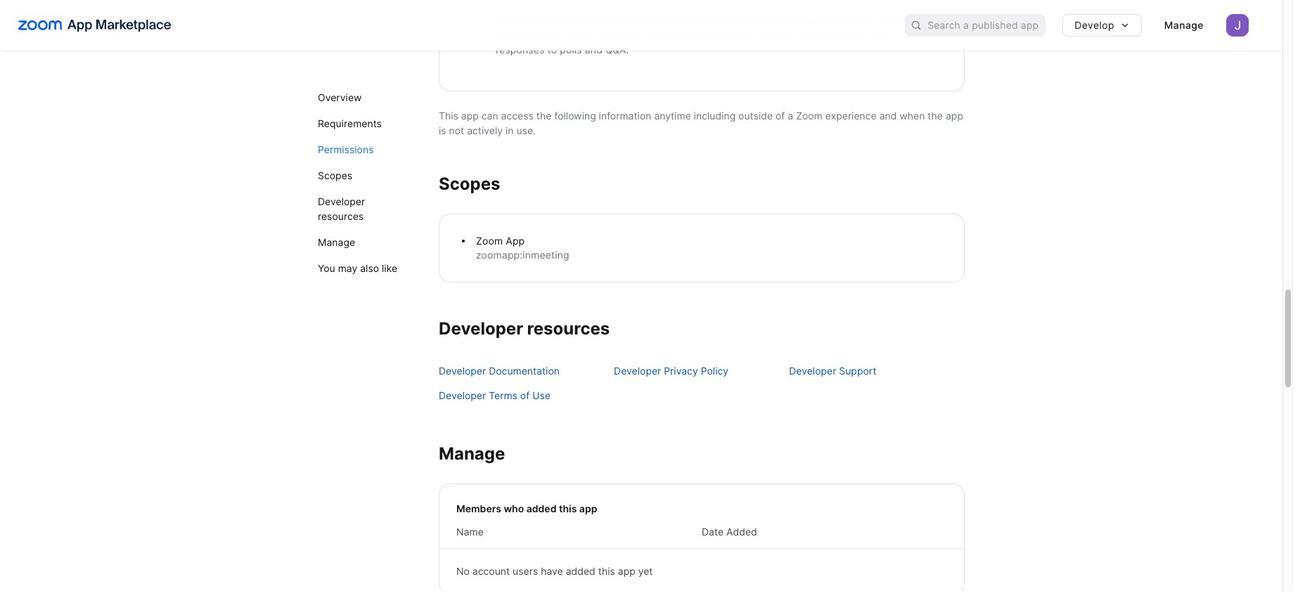 Task type: describe. For each thing, give the bounding box(es) containing it.
overview
[[318, 91, 362, 103]]

developer resources link
[[318, 189, 414, 229]]

you
[[318, 262, 335, 274]]

you may also like
[[318, 262, 398, 274]]

requirements
[[318, 117, 382, 129]]

account
[[473, 565, 510, 577]]

documentation
[[489, 365, 560, 377]]

messages,
[[596, 28, 647, 40]]

anytime
[[655, 109, 691, 121]]

zoom app
[[476, 235, 525, 247]]

is
[[439, 124, 446, 136]]

a
[[788, 109, 794, 121]]

overview link
[[318, 84, 414, 110]]

to
[[548, 43, 557, 55]]

2 horizontal spatial the
[[928, 109, 943, 121]]

developer privacy policy link
[[614, 358, 789, 383]]

developer terms of use link
[[439, 383, 614, 408]]

scopes link
[[318, 163, 414, 189]]

generated
[[653, 14, 702, 26]]

name,
[[727, 28, 756, 40]]

developer documentation
[[439, 365, 560, 377]]

develop
[[1075, 19, 1115, 31]]

including
[[694, 109, 736, 121]]

in inside the this app can access the following information anytime including outside of a zoom experience and when the app is not actively in use.
[[506, 124, 514, 136]]

1 horizontal spatial this
[[598, 565, 615, 577]]

meeting
[[650, 28, 688, 40]]

0 horizontal spatial added
[[527, 503, 557, 515]]

include
[[496, 28, 530, 40]]

use
[[533, 389, 551, 401]]

developer for developer support "link"
[[789, 365, 837, 377]]

context
[[734, 14, 770, 26]]

support
[[840, 365, 877, 377]]

2 vertical spatial of
[[520, 389, 530, 401]]

transcriptions,
[[800, 28, 868, 40]]

content
[[537, 14, 573, 26]]

q&a.
[[606, 43, 629, 55]]

when
[[900, 109, 925, 121]]

terms
[[489, 389, 518, 401]]

manage button
[[1154, 14, 1216, 37]]

policy
[[701, 365, 729, 377]]

who
[[504, 503, 524, 515]]

in inside manage content and information generated in the context of zoom experiences, which may include audio, video, messages, meeting or chat name, agenda, transcriptions, and responses to polls and q&a.
[[705, 14, 713, 26]]

users
[[513, 565, 538, 577]]

actively
[[467, 124, 503, 136]]

developer support
[[789, 365, 877, 377]]

and inside the this app can access the following information anytime including outside of a zoom experience and when the app is not actively in use.
[[880, 109, 897, 121]]

experiences,
[[815, 14, 875, 26]]

no account users have added this app yet
[[457, 565, 653, 577]]

zoom inside manage content and information generated in the context of zoom experiences, which may include audio, video, messages, meeting or chat name, agenda, transcriptions, and responses to polls and q&a.
[[785, 14, 812, 26]]

0 horizontal spatial this
[[559, 503, 577, 515]]

date
[[702, 526, 724, 538]]

and up 'video,'
[[576, 14, 594, 26]]

this app can access the following information anytime including outside of a zoom experience and when the app is not actively in use.
[[439, 109, 964, 136]]

0 horizontal spatial the
[[537, 109, 552, 121]]

app
[[506, 235, 525, 247]]

information inside manage content and information generated in the context of zoom experiences, which may include audio, video, messages, meeting or chat name, agenda, transcriptions, and responses to polls and q&a.
[[597, 14, 650, 26]]

develop button
[[1063, 14, 1142, 37]]



Task type: vqa. For each thing, say whether or not it's contained in the screenshot.
Policy
yes



Task type: locate. For each thing, give the bounding box(es) containing it.
experience
[[826, 109, 877, 121]]

1 vertical spatial of
[[776, 109, 785, 121]]

added
[[527, 503, 557, 515], [566, 565, 596, 577]]

zoom up agenda,
[[785, 14, 812, 26]]

1 vertical spatial this
[[598, 565, 615, 577]]

manage for 'manage' button
[[1165, 19, 1204, 31]]

this
[[439, 109, 459, 121]]

this right who
[[559, 503, 577, 515]]

may right you
[[338, 262, 358, 274]]

app
[[461, 109, 479, 121], [946, 109, 964, 121], [580, 503, 598, 515], [618, 565, 636, 577]]

and left when
[[880, 109, 897, 121]]

0 horizontal spatial resources
[[318, 210, 364, 222]]

0 horizontal spatial developer resources
[[318, 196, 365, 222]]

of up agenda,
[[773, 14, 782, 26]]

manage link
[[318, 229, 414, 255]]

1 vertical spatial resources
[[527, 318, 610, 339]]

the inside manage content and information generated in the context of zoom experiences, which may include audio, video, messages, meeting or chat name, agenda, transcriptions, and responses to polls and q&a.
[[716, 14, 731, 26]]

1 horizontal spatial in
[[705, 14, 713, 26]]

zoom left the "app"
[[476, 235, 503, 247]]

0 vertical spatial resources
[[318, 210, 364, 222]]

responses
[[496, 43, 545, 55]]

1 horizontal spatial scopes
[[439, 173, 501, 194]]

manage content and information generated in the context of zoom experiences, which may include audio, video, messages, meeting or chat name, agenda, transcriptions, and responses to polls and q&a.
[[496, 14, 929, 55]]

developer inside "link"
[[789, 365, 837, 377]]

0 horizontal spatial scopes
[[318, 170, 353, 182]]

developer privacy policy
[[614, 365, 729, 377]]

resources up developer documentation link
[[527, 318, 610, 339]]

in left use.
[[506, 124, 514, 136]]

date added
[[702, 526, 758, 538]]

developer for the developer resources link
[[318, 196, 365, 208]]

and
[[576, 14, 594, 26], [871, 28, 889, 40], [585, 43, 603, 55], [880, 109, 897, 121]]

0 vertical spatial in
[[705, 14, 713, 26]]

this left yet
[[598, 565, 615, 577]]

of inside manage content and information generated in the context of zoom experiences, which may include audio, video, messages, meeting or chat name, agenda, transcriptions, and responses to polls and q&a.
[[773, 14, 782, 26]]

added right who
[[527, 503, 557, 515]]

yet
[[639, 565, 653, 577]]

members
[[457, 503, 502, 515]]

scopes
[[318, 170, 353, 182], [439, 173, 501, 194]]

2 vertical spatial zoom
[[476, 235, 503, 247]]

have
[[541, 565, 563, 577]]

permissions
[[318, 144, 374, 155]]

developer resources down scopes link at the top
[[318, 196, 365, 222]]

zoom
[[785, 14, 812, 26], [796, 109, 823, 121], [476, 235, 503, 247]]

zoom inside the this app can access the following information anytime including outside of a zoom experience and when the app is not actively in use.
[[796, 109, 823, 121]]

the right access
[[537, 109, 552, 121]]

agenda,
[[759, 28, 797, 40]]

the
[[716, 14, 731, 26], [537, 109, 552, 121], [928, 109, 943, 121]]

1 horizontal spatial the
[[716, 14, 731, 26]]

Search text field
[[928, 15, 1046, 36]]

manage inside manage content and information generated in the context of zoom experiences, which may include audio, video, messages, meeting or chat name, agenda, transcriptions, and responses to polls and q&a.
[[496, 14, 534, 26]]

0 vertical spatial of
[[773, 14, 782, 26]]

developer for developer documentation link
[[439, 365, 486, 377]]

outside
[[739, 109, 773, 121]]

manage for manage link
[[318, 236, 355, 248]]

search a published app element
[[906, 14, 1046, 37]]

like
[[382, 262, 398, 274]]

developer down scopes link at the top
[[318, 196, 365, 208]]

may right "which"
[[909, 14, 929, 26]]

0 vertical spatial developer resources
[[318, 196, 365, 222]]

of inside the this app can access the following information anytime including outside of a zoom experience and when the app is not actively in use.
[[776, 109, 785, 121]]

permissions link
[[318, 136, 414, 163]]

manage for manage content and information generated in the context of zoom experiences, which may include audio, video, messages, meeting or chat name, agenda, transcriptions, and responses to polls and q&a.
[[496, 14, 534, 26]]

in
[[705, 14, 713, 26], [506, 124, 514, 136]]

can
[[482, 109, 499, 121]]

added right have on the bottom of page
[[566, 565, 596, 577]]

0 vertical spatial may
[[909, 14, 929, 26]]

developer
[[318, 196, 365, 208], [439, 318, 523, 339], [439, 365, 486, 377], [614, 365, 662, 377], [789, 365, 837, 377], [439, 389, 486, 401]]

or
[[691, 28, 701, 40]]

developer left support
[[789, 365, 837, 377]]

developer resources inside the developer resources link
[[318, 196, 365, 222]]

0 vertical spatial information
[[597, 14, 650, 26]]

privacy
[[664, 365, 698, 377]]

information up messages, at top
[[597, 14, 650, 26]]

zoomapp:inmeeting
[[476, 249, 570, 261]]

developer left terms
[[439, 389, 486, 401]]

1 horizontal spatial added
[[566, 565, 596, 577]]

video,
[[565, 28, 594, 40]]

developer documentation link
[[439, 358, 614, 383]]

scopes down permissions
[[318, 170, 353, 182]]

polls
[[560, 43, 582, 55]]

1 vertical spatial in
[[506, 124, 514, 136]]

manage
[[496, 14, 534, 26], [1165, 19, 1204, 31], [318, 236, 355, 248], [439, 444, 505, 464]]

developer for developer privacy policy link
[[614, 365, 662, 377]]

access
[[501, 109, 534, 121]]

developer left privacy
[[614, 365, 662, 377]]

chat
[[704, 28, 725, 40]]

you may also like link
[[318, 255, 414, 281]]

1 horizontal spatial resources
[[527, 318, 610, 339]]

not
[[449, 124, 464, 136]]

may
[[909, 14, 929, 26], [338, 262, 358, 274]]

1 vertical spatial information
[[599, 109, 652, 121]]

developer terms of use
[[439, 389, 551, 401]]

developer support link
[[789, 358, 965, 383]]

0 vertical spatial added
[[527, 503, 557, 515]]

information
[[597, 14, 650, 26], [599, 109, 652, 121]]

in up chat
[[705, 14, 713, 26]]

1 horizontal spatial developer resources
[[439, 318, 610, 339]]

may inside you may also like link
[[338, 262, 358, 274]]

banner containing develop
[[0, 0, 1283, 51]]

this
[[559, 503, 577, 515], [598, 565, 615, 577]]

0 horizontal spatial in
[[506, 124, 514, 136]]

no
[[457, 565, 470, 577]]

0 vertical spatial this
[[559, 503, 577, 515]]

developer up developer documentation on the bottom of page
[[439, 318, 523, 339]]

name
[[457, 526, 484, 538]]

which
[[878, 14, 906, 26]]

and down 'video,'
[[585, 43, 603, 55]]

1 vertical spatial zoom
[[796, 109, 823, 121]]

developer for developer terms of use link
[[439, 389, 486, 401]]

members who added this app
[[457, 503, 598, 515]]

of left use
[[520, 389, 530, 401]]

the right when
[[928, 109, 943, 121]]

audio,
[[533, 28, 562, 40]]

use.
[[517, 124, 536, 136]]

1 horizontal spatial may
[[909, 14, 929, 26]]

the up chat
[[716, 14, 731, 26]]

resources up manage link
[[318, 210, 364, 222]]

developer up developer terms of use
[[439, 365, 486, 377]]

developer resources
[[318, 196, 365, 222], [439, 318, 610, 339]]

following
[[555, 109, 596, 121]]

scopes down not
[[439, 173, 501, 194]]

information left anytime
[[599, 109, 652, 121]]

of left the a
[[776, 109, 785, 121]]

requirements link
[[318, 110, 414, 136]]

also
[[360, 262, 379, 274]]

1 vertical spatial developer resources
[[439, 318, 610, 339]]

0 vertical spatial zoom
[[785, 14, 812, 26]]

information inside the this app can access the following information anytime including outside of a zoom experience and when the app is not actively in use.
[[599, 109, 652, 121]]

added
[[727, 526, 758, 538]]

1 vertical spatial added
[[566, 565, 596, 577]]

may inside manage content and information generated in the context of zoom experiences, which may include audio, video, messages, meeting or chat name, agenda, transcriptions, and responses to polls and q&a.
[[909, 14, 929, 26]]

0 horizontal spatial may
[[338, 262, 358, 274]]

and down "which"
[[871, 28, 889, 40]]

banner
[[0, 0, 1283, 51]]

1 vertical spatial may
[[338, 262, 358, 274]]

of
[[773, 14, 782, 26], [776, 109, 785, 121], [520, 389, 530, 401]]

zoom right the a
[[796, 109, 823, 121]]

resources
[[318, 210, 364, 222], [527, 318, 610, 339]]

developer resources up "documentation"
[[439, 318, 610, 339]]

resources inside 'developer resources'
[[318, 210, 364, 222]]

manage inside button
[[1165, 19, 1204, 31]]



